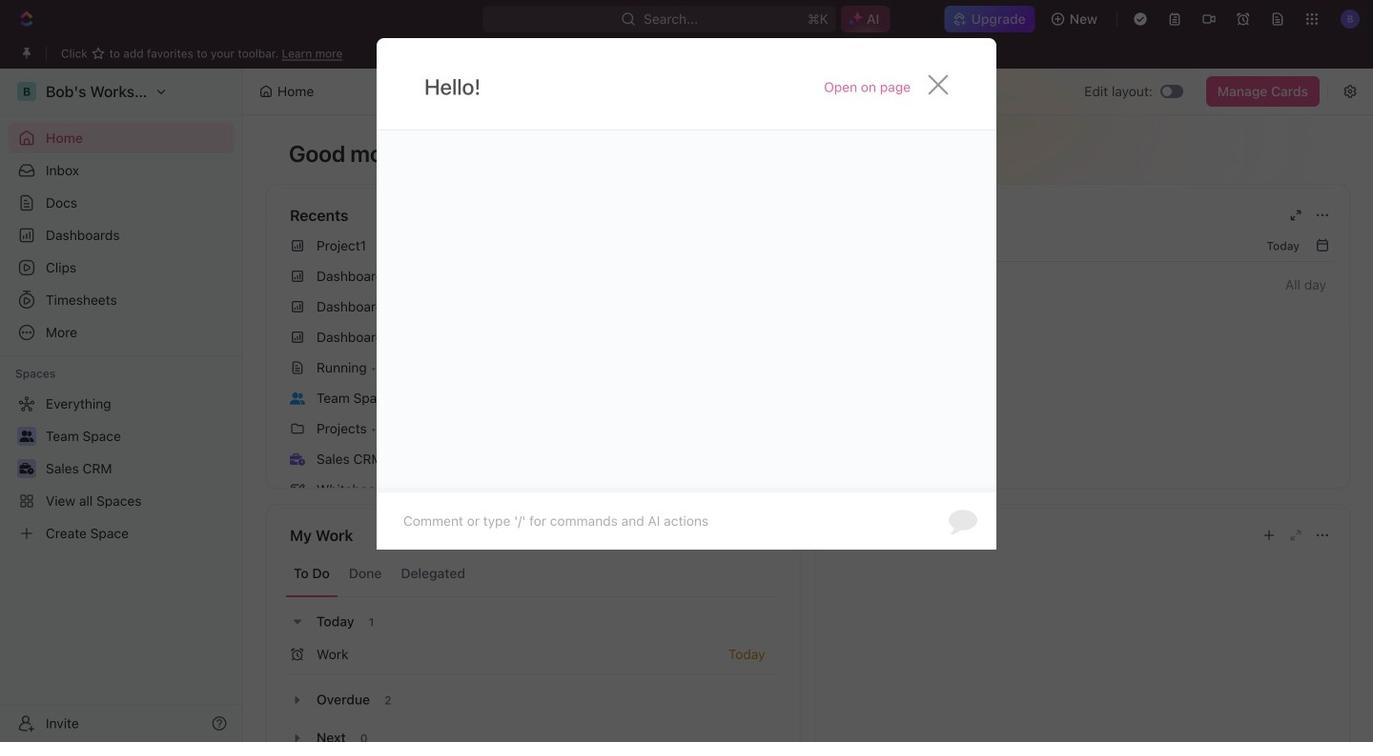 Task type: describe. For each thing, give the bounding box(es) containing it.
tree inside 'sidebar' navigation
[[8, 389, 235, 549]]

user group image
[[290, 393, 305, 405]]



Task type: locate. For each thing, give the bounding box(es) containing it.
dialog
[[377, 38, 996, 550]]

tree
[[8, 389, 235, 549]]

business time image
[[290, 454, 305, 466]]

tab list
[[286, 551, 780, 598]]

sidebar navigation
[[0, 69, 243, 743]]



Task type: vqa. For each thing, say whether or not it's contained in the screenshot.
the right 'and'
no



